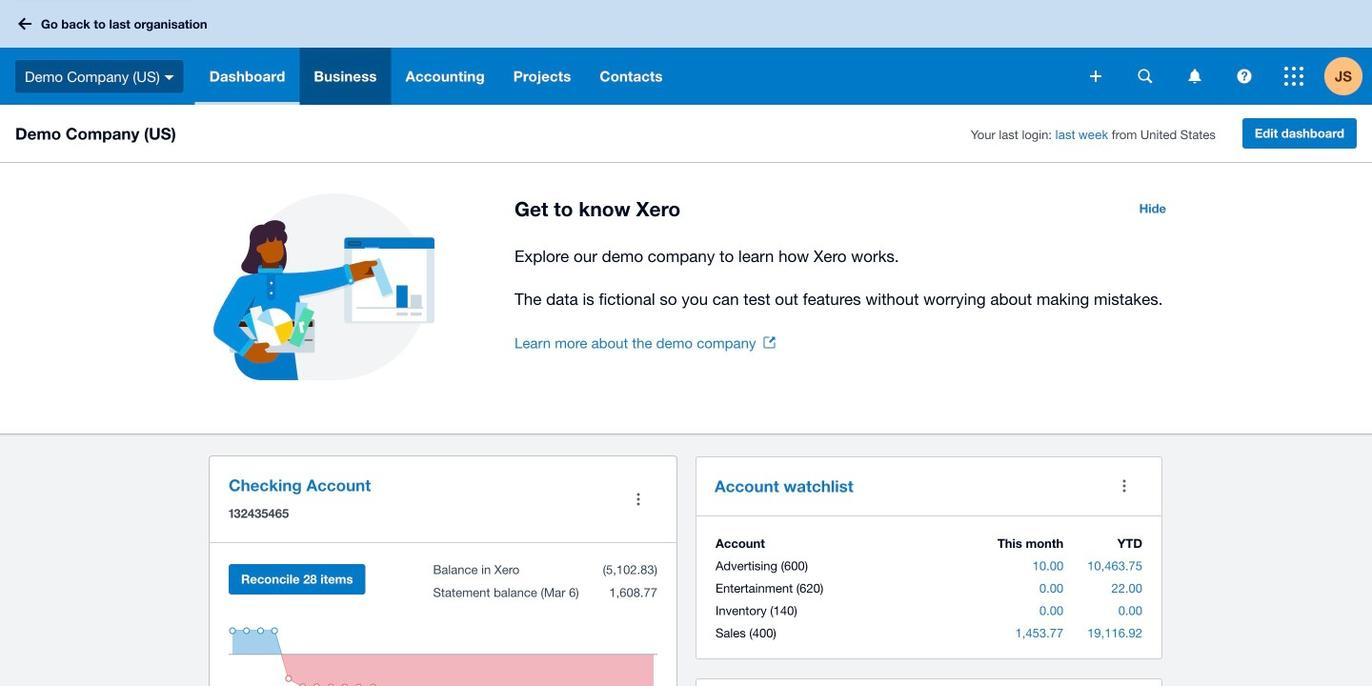 Task type: vqa. For each thing, say whether or not it's contained in the screenshot.
svg image to the middle
yes



Task type: describe. For each thing, give the bounding box(es) containing it.
1 horizontal spatial svg image
[[1238, 69, 1252, 83]]

manage menu toggle image
[[619, 480, 658, 518]]

intro banner body element
[[515, 243, 1178, 313]]

0 horizontal spatial svg image
[[1090, 71, 1102, 82]]



Task type: locate. For each thing, give the bounding box(es) containing it.
svg image
[[1238, 69, 1252, 83], [1090, 71, 1102, 82]]

banner
[[0, 0, 1372, 105]]

svg image
[[18, 18, 31, 30], [1285, 67, 1304, 86], [1138, 69, 1153, 83], [1189, 69, 1201, 83], [165, 75, 174, 80]]



